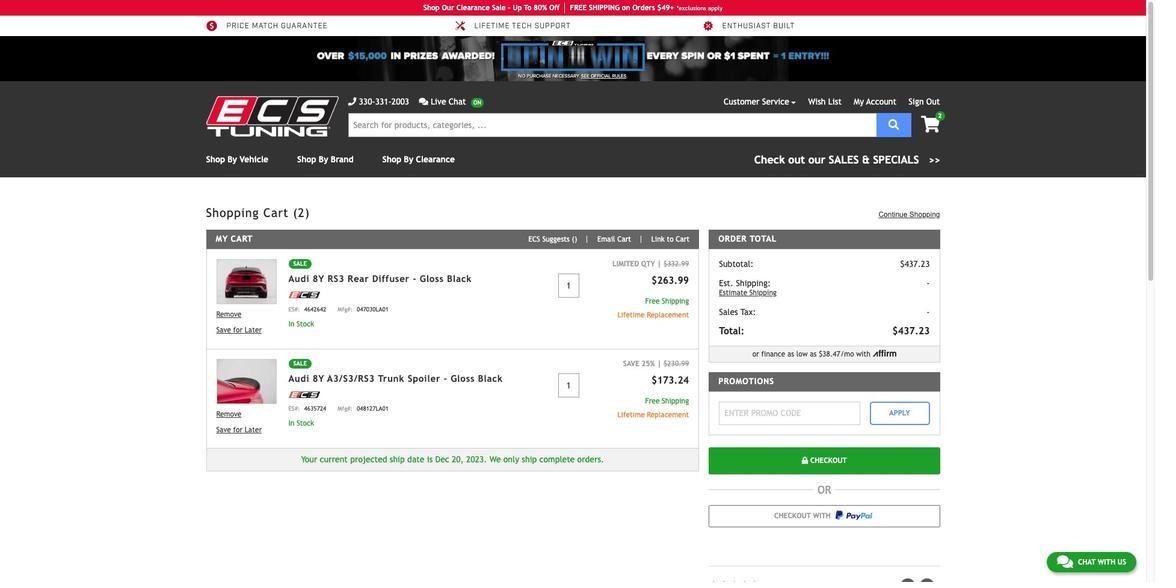 Task type: locate. For each thing, give the bounding box(es) containing it.
is
[[427, 455, 433, 465]]

on
[[622, 4, 631, 12]]

save left the 25%
[[624, 360, 640, 368]]

0 vertical spatial black
[[447, 274, 472, 284]]

sale up es#: 4642642
[[293, 261, 307, 267]]

1 horizontal spatial clearance
[[457, 4, 490, 12]]

later for $173.24
[[245, 426, 262, 435]]

cart
[[264, 206, 289, 220], [231, 234, 253, 244], [618, 235, 632, 244], [676, 235, 690, 244]]

1 horizontal spatial 2
[[939, 113, 942, 119]]

2 es#: from the top
[[289, 406, 300, 413]]

audi up es#: 4642642
[[289, 274, 310, 284]]

for down audi 8y a3/s3/rs3 trunk spoiler - gloss black image
[[233, 426, 243, 435]]

1 vertical spatial free
[[646, 397, 660, 405]]

shop left brand
[[297, 155, 316, 164]]

lifetime down the 25%
[[618, 411, 645, 419]]

tax:
[[741, 307, 756, 317]]

chat right comments image
[[1079, 559, 1096, 567]]

0 horizontal spatial clearance
[[416, 155, 455, 164]]

our
[[442, 4, 455, 12]]

sale for $173.24
[[293, 360, 307, 367]]

2 audi from the top
[[289, 374, 310, 384]]

( for 2
[[293, 206, 298, 220]]

gloss right spoiler
[[451, 374, 475, 384]]

0 vertical spatial replacement
[[647, 311, 689, 320]]

1 vertical spatial chat
[[1079, 559, 1096, 567]]

checkout down lock image
[[775, 512, 812, 521]]

audi 8y a3/s3/rs3 trunk spoiler - gloss black
[[289, 374, 503, 384]]

1 replacement from the top
[[647, 311, 689, 320]]

ecs image up es#: 4635724
[[289, 392, 320, 398]]

free
[[570, 4, 587, 12]]

$230.99
[[664, 360, 689, 368]]

(
[[293, 206, 298, 220], [572, 235, 575, 244]]

0 vertical spatial )
[[305, 206, 310, 220]]

1 vertical spatial or
[[753, 350, 760, 359]]

later down "audi 8y rs3 rear diffuser - gloss black" image
[[245, 326, 262, 335]]

free shipping lifetime replacement down $173.24
[[618, 397, 689, 419]]

shopping
[[206, 206, 259, 220], [910, 211, 941, 219]]

80%
[[534, 4, 547, 12]]

*exclusions
[[677, 5, 707, 11]]

1 horizontal spatial or
[[753, 350, 760, 359]]

1 horizontal spatial shopping
[[910, 211, 941, 219]]

lifetime down shop our clearance sale - up to 80% off
[[475, 22, 510, 31]]

1 stock from the top
[[297, 320, 314, 328]]

0 horizontal spatial sales
[[720, 307, 738, 317]]

in for $263.99
[[289, 320, 295, 328]]

2 down 'shop by brand'
[[298, 206, 305, 220]]

/mo
[[841, 350, 855, 359]]

as left low
[[788, 350, 795, 359]]

stock for $173.24
[[297, 420, 314, 428]]

1 8y from the top
[[313, 274, 325, 284]]

gloss right diffuser
[[420, 274, 444, 284]]

1 horizontal spatial sales
[[829, 154, 859, 166]]

es#: for $263.99
[[289, 306, 300, 313]]

affirm image
[[873, 350, 897, 357]]

1 save for later from the top
[[216, 326, 262, 335]]

or up checkout with button
[[818, 484, 832, 496]]

1 vertical spatial in
[[289, 420, 295, 428]]

replacement down $263.99
[[647, 311, 689, 320]]

audi up es#: 4635724
[[289, 374, 310, 384]]

shop for shop by vehicle
[[206, 155, 225, 164]]

shop left vehicle
[[206, 155, 225, 164]]

ship right only
[[522, 455, 537, 465]]

1 vertical spatial 2
[[298, 206, 305, 220]]

for down "audi 8y rs3 rear diffuser - gloss black" image
[[233, 326, 243, 335]]

0 horizontal spatial my
[[216, 234, 228, 244]]

2 mfg#: from the top
[[338, 406, 353, 413]]

0 vertical spatial or
[[707, 50, 722, 62]]

1 vertical spatial |
[[658, 360, 662, 368]]

1 horizontal spatial chat
[[1079, 559, 1096, 567]]

limited qty  | $332.99
[[613, 260, 689, 268]]

sale for $263.99
[[293, 261, 307, 267]]

remove down "audi 8y rs3 rear diffuser - gloss black" image
[[216, 311, 242, 319]]

ecs image
[[289, 292, 320, 299], [289, 392, 320, 398]]

1 remove from the top
[[216, 311, 242, 319]]

customer
[[724, 97, 760, 107]]

see
[[582, 73, 590, 79]]

total:
[[720, 326, 745, 337]]

shop by brand
[[297, 155, 354, 164]]

over $15,000 in prizes
[[316, 50, 439, 62]]

1 vertical spatial remove link
[[216, 409, 277, 420]]

2 replacement from the top
[[647, 411, 689, 419]]

suggests
[[543, 235, 570, 244]]

sales left &
[[829, 154, 859, 166]]

0 vertical spatial free
[[646, 297, 660, 306]]

sale
[[492, 4, 506, 12], [293, 261, 307, 267], [293, 360, 307, 367]]

0 horizontal spatial as
[[788, 350, 795, 359]]

0 vertical spatial ecs image
[[289, 292, 320, 299]]

comments image
[[1058, 555, 1074, 569]]

replacement for $173.24
[[647, 411, 689, 419]]

save 25% | $230.99
[[624, 360, 689, 368]]

checkout
[[809, 457, 848, 465], [775, 512, 812, 521]]

free down $263.99
[[646, 297, 660, 306]]

1 horizontal spatial with
[[857, 350, 871, 359]]

built
[[774, 22, 795, 31]]

1 | from the top
[[658, 260, 662, 268]]

0 vertical spatial remove
[[216, 311, 242, 319]]

1 vertical spatial stock
[[297, 420, 314, 428]]

lifetime inside 'link'
[[475, 22, 510, 31]]

for for $173.24
[[233, 426, 243, 435]]

free shipping lifetime replacement for $263.99
[[618, 297, 689, 320]]

330-331-2003 link
[[348, 96, 409, 108]]

save for later link down "audi 8y rs3 rear diffuser - gloss black" image
[[216, 325, 277, 336]]

4635724
[[304, 406, 326, 413]]

sales for sales & specials
[[829, 154, 859, 166]]

2 remove from the top
[[216, 411, 242, 419]]

with right /mo
[[857, 350, 871, 359]]

2 in stock from the top
[[289, 420, 314, 428]]

replacement down $173.24
[[647, 411, 689, 419]]

with left paypal 'image'
[[814, 512, 831, 521]]

cart down vehicle
[[264, 206, 289, 220]]

as left $
[[810, 350, 817, 359]]

.
[[627, 73, 628, 79]]

shipping down $173.24
[[662, 397, 689, 405]]

checkout inside button
[[809, 457, 848, 465]]

my account
[[854, 97, 897, 107]]

2 save for later link from the top
[[216, 425, 277, 436]]

0 vertical spatial mfg#:
[[338, 306, 353, 313]]

1 vertical spatial in stock
[[289, 420, 314, 428]]

0 vertical spatial my
[[854, 97, 865, 107]]

1 free shipping lifetime replacement from the top
[[618, 297, 689, 320]]

later down audi 8y a3/s3/rs3 trunk spoiler - gloss black image
[[245, 426, 262, 435]]

2003
[[392, 97, 409, 107]]

shop for shop by brand
[[297, 155, 316, 164]]

1 vertical spatial es#:
[[289, 406, 300, 413]]

email cart
[[598, 235, 632, 244]]

0 vertical spatial later
[[245, 326, 262, 335]]

2 horizontal spatial or
[[818, 484, 832, 496]]

free for $263.99
[[646, 297, 660, 306]]

2 by from the left
[[319, 155, 328, 164]]

8y for $263.99
[[313, 274, 325, 284]]

cart for shopping
[[264, 206, 289, 220]]

1 vertical spatial with
[[814, 512, 831, 521]]

1 vertical spatial save for later link
[[216, 425, 277, 436]]

1 horizontal spatial )
[[575, 235, 578, 244]]

1 remove link from the top
[[216, 310, 277, 320]]

0 horizontal spatial black
[[447, 274, 472, 284]]

gloss for $263.99
[[420, 274, 444, 284]]

free down $173.24
[[646, 397, 660, 405]]

1 vertical spatial sale
[[293, 261, 307, 267]]

0 vertical spatial for
[[233, 326, 243, 335]]

)
[[305, 206, 310, 220], [575, 235, 578, 244]]

sale up es#: 4635724
[[293, 360, 307, 367]]

remove for $263.99
[[216, 311, 242, 319]]

shop left our
[[424, 4, 440, 12]]

in stock down es#: 4635724
[[289, 420, 314, 428]]

0 vertical spatial gloss
[[420, 274, 444, 284]]

0 vertical spatial save
[[216, 326, 231, 335]]

es#:
[[289, 306, 300, 313], [289, 406, 300, 413]]

lifetime
[[475, 22, 510, 31], [618, 311, 645, 320], [618, 411, 645, 419]]

up
[[513, 4, 522, 12]]

es#: 4642642
[[289, 306, 326, 313]]

0 vertical spatial remove link
[[216, 310, 277, 320]]

shipping down $263.99
[[662, 297, 689, 306]]

qty
[[642, 260, 656, 268]]

free shipping lifetime replacement
[[618, 297, 689, 320], [618, 397, 689, 419]]

shop by clearance
[[383, 155, 455, 164]]

8y up 4635724 at the bottom left of page
[[313, 374, 325, 384]]

es#: 4635724
[[289, 406, 326, 413]]

1 vertical spatial (
[[572, 235, 575, 244]]

2 vertical spatial with
[[1098, 559, 1116, 567]]

1 horizontal spatial as
[[810, 350, 817, 359]]

shipping
[[750, 289, 777, 297], [662, 297, 689, 306], [662, 397, 689, 405]]

only
[[504, 455, 520, 465]]

save for later for $173.24
[[216, 426, 262, 435]]

checkout up checkout with button
[[809, 457, 848, 465]]

1 horizontal spatial ship
[[522, 455, 537, 465]]

with inside button
[[814, 512, 831, 521]]

by left vehicle
[[228, 155, 237, 164]]

2 as from the left
[[810, 350, 817, 359]]

cart right email
[[618, 235, 632, 244]]

cart for email
[[618, 235, 632, 244]]

mfg#: left the 047030la01
[[338, 306, 353, 313]]

| for $173.24
[[658, 360, 662, 368]]

0 vertical spatial 2
[[939, 113, 942, 119]]

save for later down "audi 8y rs3 rear diffuser - gloss black" image
[[216, 326, 262, 335]]

clearance right our
[[457, 4, 490, 12]]

next slide image
[[920, 579, 935, 583]]

by down 2003
[[404, 155, 414, 164]]

0 vertical spatial lifetime
[[475, 22, 510, 31]]

or left finance
[[753, 350, 760, 359]]

3 by from the left
[[404, 155, 414, 164]]

0 horizontal spatial gloss
[[420, 274, 444, 284]]

shopping right continue
[[910, 211, 941, 219]]

$49+
[[658, 4, 675, 12]]

1 vertical spatial checkout
[[775, 512, 812, 521]]

save for later
[[216, 326, 262, 335], [216, 426, 262, 435]]

1 vertical spatial remove
[[216, 411, 242, 419]]

save down audi 8y a3/s3/rs3 trunk spoiler - gloss black image
[[216, 426, 231, 435]]

1 vertical spatial replacement
[[647, 411, 689, 419]]

es#: left 4642642
[[289, 306, 300, 313]]

lifetime down limited
[[618, 311, 645, 320]]

sales & specials link
[[755, 152, 941, 168]]

8y left rs3
[[313, 274, 325, 284]]

0 vertical spatial save for later link
[[216, 325, 277, 336]]

we
[[490, 455, 501, 465]]

save for $263.99
[[216, 326, 231, 335]]

1 later from the top
[[245, 326, 262, 335]]

1 audi from the top
[[289, 274, 310, 284]]

vehicle
[[240, 155, 269, 164]]

ecs image for $263.99
[[289, 292, 320, 299]]

1 in from the top
[[289, 320, 295, 328]]

later
[[245, 326, 262, 335], [245, 426, 262, 435]]

es#: for $173.24
[[289, 406, 300, 413]]

chat right live
[[449, 97, 466, 107]]

2 remove link from the top
[[216, 409, 277, 420]]

save for later down audi 8y a3/s3/rs3 trunk spoiler - gloss black image
[[216, 426, 262, 435]]

in
[[391, 50, 401, 62]]

es#: left 4635724 at the bottom left of page
[[289, 406, 300, 413]]

ecs tuning image
[[206, 96, 339, 137]]

1 vertical spatial 8y
[[313, 374, 325, 384]]

$437.23
[[901, 259, 930, 269], [893, 326, 930, 337]]

) right the suggests
[[575, 235, 578, 244]]

) down 'shop by brand'
[[305, 206, 310, 220]]

list
[[829, 97, 842, 107]]

0 horizontal spatial )
[[305, 206, 310, 220]]

1 for from the top
[[233, 326, 243, 335]]

1 by from the left
[[228, 155, 237, 164]]

0 vertical spatial free shipping lifetime replacement
[[618, 297, 689, 320]]

2 ecs image from the top
[[289, 392, 320, 398]]

replacement
[[647, 311, 689, 320], [647, 411, 689, 419]]

audi 8y a3/s3/rs3 trunk spoiler - gloss black image
[[216, 359, 277, 405]]

1 vertical spatial sales
[[720, 307, 738, 317]]

$437.23 up affirm image
[[893, 326, 930, 337]]

or for or
[[818, 484, 832, 496]]

checkout inside button
[[775, 512, 812, 521]]

0 vertical spatial stock
[[297, 320, 314, 328]]

save down "audi 8y rs3 rear diffuser - gloss black" image
[[216, 326, 231, 335]]

est.
[[720, 279, 734, 288]]

my
[[854, 97, 865, 107], [216, 234, 228, 244]]

1 vertical spatial later
[[245, 426, 262, 435]]

2 vertical spatial save
[[216, 426, 231, 435]]

phone image
[[348, 98, 357, 106]]

1 ship from the left
[[390, 455, 405, 465]]

1 horizontal spatial black
[[478, 374, 503, 384]]

remove link down audi 8y a3/s3/rs3 trunk spoiler - gloss black image
[[216, 409, 277, 420]]

clearance
[[457, 4, 490, 12], [416, 155, 455, 164]]

order total
[[719, 234, 777, 244]]

by for brand
[[319, 155, 328, 164]]

guarantee
[[281, 22, 328, 31]]

2 vertical spatial or
[[818, 484, 832, 496]]

by left brand
[[319, 155, 328, 164]]

sale left up
[[492, 4, 506, 12]]

1 ecs image from the top
[[289, 292, 320, 299]]

in stock for $173.24
[[289, 420, 314, 428]]

0 vertical spatial in
[[289, 320, 295, 328]]

0 vertical spatial 8y
[[313, 274, 325, 284]]

0 vertical spatial clearance
[[457, 4, 490, 12]]

1 vertical spatial mfg#:
[[338, 406, 353, 413]]

1 es#: from the top
[[289, 306, 300, 313]]

0 vertical spatial checkout
[[809, 457, 848, 465]]

2 ship from the left
[[522, 455, 537, 465]]

search image
[[889, 119, 900, 130]]

1 horizontal spatial gloss
[[451, 374, 475, 384]]

my down the shopping cart ( 2 )
[[216, 234, 228, 244]]

2 horizontal spatial by
[[404, 155, 414, 164]]

| right the qty at the top right of the page
[[658, 260, 662, 268]]

*exclusions apply link
[[677, 3, 723, 12]]

1 vertical spatial my
[[216, 234, 228, 244]]

remove down audi 8y a3/s3/rs3 trunk spoiler - gloss black image
[[216, 411, 242, 419]]

enthusiast built link
[[702, 20, 795, 31]]

0 vertical spatial audi
[[289, 274, 310, 284]]

remove link for $263.99
[[216, 310, 277, 320]]

0 vertical spatial chat
[[449, 97, 466, 107]]

2 later from the top
[[245, 426, 262, 435]]

2 for from the top
[[233, 426, 243, 435]]

2 vertical spatial sale
[[293, 360, 307, 367]]

stock down es#: 4642642
[[297, 320, 314, 328]]

2 8y from the top
[[313, 374, 325, 384]]

1 free from the top
[[646, 297, 660, 306]]

1 in stock from the top
[[289, 320, 314, 328]]

1 vertical spatial save for later
[[216, 426, 262, 435]]

2 free from the top
[[646, 397, 660, 405]]

2
[[939, 113, 942, 119], [298, 206, 305, 220]]

stock down es#: 4635724
[[297, 420, 314, 428]]

email
[[598, 235, 616, 244]]

1 vertical spatial lifetime
[[618, 311, 645, 320]]

mfg#: left 048127la01
[[338, 406, 353, 413]]

lock image
[[802, 458, 809, 465]]

with left the us
[[1098, 559, 1116, 567]]

save for $173.24
[[216, 426, 231, 435]]

black for $173.24
[[478, 374, 503, 384]]

| right the 25%
[[658, 360, 662, 368]]

ecs image up es#: 4642642
[[289, 292, 320, 299]]

1 horizontal spatial by
[[319, 155, 328, 164]]

1 horizontal spatial (
[[572, 235, 575, 244]]

|
[[658, 260, 662, 268], [658, 360, 662, 368]]

sales up "total:"
[[720, 307, 738, 317]]

1 vertical spatial audi
[[289, 374, 310, 384]]

apply
[[890, 409, 911, 418]]

date
[[408, 455, 425, 465]]

in down es#: 4635724
[[289, 420, 295, 428]]

in stock down es#: 4642642
[[289, 320, 314, 328]]

my left account
[[854, 97, 865, 107]]

or left $1
[[707, 50, 722, 62]]

shop right brand
[[383, 155, 402, 164]]

clearance down live
[[416, 155, 455, 164]]

0 horizontal spatial with
[[814, 512, 831, 521]]

1 vertical spatial )
[[575, 235, 578, 244]]

free shipping lifetime replacement for $173.24
[[618, 397, 689, 419]]

$437.23 down continue shopping
[[901, 259, 930, 269]]

2 horizontal spatial with
[[1098, 559, 1116, 567]]

cart down the shopping cart ( 2 )
[[231, 234, 253, 244]]

2 | from the top
[[658, 360, 662, 368]]

1 save for later link from the top
[[216, 325, 277, 336]]

remove link for $173.24
[[216, 409, 277, 420]]

2 vertical spatial lifetime
[[618, 411, 645, 419]]

2 down out
[[939, 113, 942, 119]]

0 vertical spatial |
[[658, 260, 662, 268]]

shop for shop our clearance sale - up to 80% off
[[424, 4, 440, 12]]

2 free shipping lifetime replacement from the top
[[618, 397, 689, 419]]

None number field
[[559, 274, 580, 298], [559, 374, 580, 398], [559, 274, 580, 298], [559, 374, 580, 398]]

331-
[[375, 97, 392, 107]]

1 mfg#: from the top
[[338, 306, 353, 313]]

in stock for $263.99
[[289, 320, 314, 328]]

2 in from the top
[[289, 420, 295, 428]]

remove link down "audi 8y rs3 rear diffuser - gloss black" image
[[216, 310, 277, 320]]

in down es#: 4642642
[[289, 320, 295, 328]]

047030la01
[[357, 306, 389, 313]]

1 vertical spatial free shipping lifetime replacement
[[618, 397, 689, 419]]

audi for $263.99
[[289, 274, 310, 284]]

save for later for $263.99
[[216, 326, 262, 335]]

1 vertical spatial for
[[233, 426, 243, 435]]

ship left date
[[390, 455, 405, 465]]

0 horizontal spatial chat
[[449, 97, 466, 107]]

shopping up my cart
[[206, 206, 259, 220]]

apply
[[709, 5, 723, 11]]

with for checkout with
[[814, 512, 831, 521]]

wish list link
[[809, 97, 842, 107]]

0 vertical spatial es#:
[[289, 306, 300, 313]]

clearance for our
[[457, 4, 490, 12]]

shipping down shipping:
[[750, 289, 777, 297]]

0 horizontal spatial or
[[707, 50, 722, 62]]

audi 8y rs3 rear diffuser - gloss black image
[[216, 259, 277, 305]]

0 vertical spatial save for later
[[216, 326, 262, 335]]

0 vertical spatial in stock
[[289, 320, 314, 328]]

Search text field
[[348, 113, 877, 137]]

spent
[[738, 50, 770, 62]]

1 horizontal spatial my
[[854, 97, 865, 107]]

free shipping lifetime replacement down $263.99
[[618, 297, 689, 320]]

0 horizontal spatial by
[[228, 155, 237, 164]]

mfg#: for $173.24
[[338, 406, 353, 413]]

save for later link
[[216, 325, 277, 336], [216, 425, 277, 436]]

1 vertical spatial black
[[478, 374, 503, 384]]

2 stock from the top
[[297, 420, 314, 428]]

complete
[[540, 455, 575, 465]]

2 save for later from the top
[[216, 426, 262, 435]]

save for later link down audi 8y a3/s3/rs3 trunk spoiler - gloss black image
[[216, 425, 277, 436]]

paypal image
[[836, 511, 873, 521]]

price match guarantee
[[227, 22, 328, 31]]

1 vertical spatial gloss
[[451, 374, 475, 384]]



Task type: describe. For each thing, give the bounding box(es) containing it.
20,
[[452, 455, 464, 465]]

1 vertical spatial save
[[624, 360, 640, 368]]

shop by vehicle
[[206, 155, 269, 164]]

over
[[316, 50, 344, 62]]

shipping inside est. shipping: estimate shipping
[[750, 289, 777, 297]]

shop our clearance sale - up to 80% off link
[[424, 2, 565, 13]]

official
[[591, 73, 611, 79]]

1 as from the left
[[788, 350, 795, 359]]

apply button
[[870, 402, 930, 425]]

checkout button
[[709, 448, 941, 475]]

limited
[[613, 260, 639, 268]]

lifetime tech support link
[[454, 20, 571, 31]]

0 vertical spatial $437.23
[[901, 259, 930, 269]]

1
[[782, 50, 787, 62]]

shopping cart ( 2 )
[[206, 206, 310, 220]]

or for or finance as low as $ 38.47 /mo with
[[753, 350, 760, 359]]

current
[[320, 455, 348, 465]]

shipping for $263.99
[[662, 297, 689, 306]]

25%
[[642, 360, 655, 368]]

with for chat with us
[[1098, 559, 1116, 567]]

service
[[763, 97, 790, 107]]

0 vertical spatial with
[[857, 350, 871, 359]]

or finance as low as $ 38.47 /mo with
[[753, 350, 871, 359]]

off
[[550, 4, 560, 12]]

checkout for checkout
[[809, 457, 848, 465]]

audi 8y a3/s3/rs3 trunk spoiler - gloss black link
[[289, 374, 503, 384]]

ecs
[[529, 235, 541, 244]]

0 horizontal spatial 2
[[298, 206, 305, 220]]

by for clearance
[[404, 155, 414, 164]]

8y for $173.24
[[313, 374, 325, 384]]

orders
[[633, 4, 656, 12]]

chat with us link
[[1047, 553, 1137, 573]]

no
[[519, 73, 526, 79]]

link to cart link
[[642, 235, 690, 244]]

shopping cart image
[[922, 116, 941, 133]]

promotions
[[719, 377, 775, 386]]

free ship ping on orders $49+ *exclusions apply
[[570, 4, 723, 12]]

link to cart
[[652, 235, 690, 244]]

( for )
[[572, 235, 575, 244]]

orders.
[[578, 455, 605, 465]]

for for $263.99
[[233, 326, 243, 335]]

wish list
[[809, 97, 842, 107]]

ecs image for $173.24
[[289, 392, 320, 398]]

checkout for checkout with
[[775, 512, 812, 521]]

your current projected ship date is dec 20, 2023. we only ship complete orders.
[[301, 455, 605, 465]]

checkout with
[[775, 512, 834, 521]]

by for vehicle
[[228, 155, 237, 164]]

0 horizontal spatial shopping
[[206, 206, 259, 220]]

ecs suggests ( )
[[529, 235, 578, 244]]

diffuser
[[372, 274, 410, 284]]

save for later link for $263.99
[[216, 325, 277, 336]]

audi for $173.24
[[289, 374, 310, 384]]

finance
[[762, 350, 786, 359]]

| for $263.99
[[658, 260, 662, 268]]

previous slide image
[[901, 579, 915, 583]]

subtotal:
[[720, 259, 754, 269]]

audi 8y rs3 rear diffuser - gloss black link
[[289, 274, 472, 284]]

cart right to
[[676, 235, 690, 244]]

price
[[227, 22, 250, 31]]

4642642
[[304, 306, 326, 313]]

sign out
[[909, 97, 941, 107]]

spin
[[681, 50, 705, 62]]

mfg#: 047030la01
[[338, 306, 389, 313]]

shipping for $173.24
[[662, 397, 689, 405]]

my for my account
[[854, 97, 865, 107]]

1 vertical spatial $437.23
[[893, 326, 930, 337]]

lifetime tech support
[[475, 22, 571, 31]]

sales for sales tax:
[[720, 307, 738, 317]]

tech
[[512, 22, 533, 31]]

lifetime for $173.24
[[618, 411, 645, 419]]

shop by vehicle link
[[206, 155, 269, 164]]

stock for $263.99
[[297, 320, 314, 328]]

38.47
[[823, 350, 841, 359]]

necessary.
[[553, 73, 580, 79]]

shop for shop by clearance
[[383, 155, 402, 164]]

us
[[1118, 559, 1127, 567]]

chat inside live chat link
[[449, 97, 466, 107]]

prizes
[[404, 50, 439, 62]]

continue shopping link
[[879, 209, 941, 220]]

cart for my
[[231, 234, 253, 244]]

sign
[[909, 97, 924, 107]]

ecs tuning 'spin to win' contest logo image
[[502, 41, 645, 71]]

match
[[252, 22, 279, 31]]

2023.
[[467, 455, 487, 465]]

audi 8y rs3 rear diffuser - gloss black
[[289, 274, 472, 284]]

entry!!!
[[789, 50, 830, 62]]

dec
[[436, 455, 450, 465]]

$332.99
[[664, 260, 689, 268]]

every
[[646, 50, 679, 62]]

048127la01
[[357, 406, 389, 413]]

remove for $173.24
[[216, 411, 242, 419]]

mfg#: for $263.99
[[338, 306, 353, 313]]

continue
[[879, 211, 908, 219]]

black for $263.99
[[447, 274, 472, 284]]

sign out link
[[909, 97, 941, 107]]

mfg#: 048127la01
[[338, 406, 389, 413]]

later for $263.99
[[245, 326, 262, 335]]

save for later link for $173.24
[[216, 425, 277, 436]]

est. shipping: estimate shipping
[[720, 279, 777, 297]]

order
[[719, 234, 747, 244]]

email cart link
[[588, 235, 642, 244]]

no purchase necessary. see official rules .
[[519, 73, 628, 79]]

clearance for by
[[416, 155, 455, 164]]

$173.24
[[652, 375, 689, 386]]

link
[[652, 235, 665, 244]]

gloss for $173.24
[[451, 374, 475, 384]]

shipping:
[[736, 279, 771, 288]]

see official rules link
[[582, 73, 627, 80]]

out
[[927, 97, 941, 107]]

projected
[[350, 455, 387, 465]]

brand
[[331, 155, 354, 164]]

ship
[[589, 4, 604, 12]]

ping
[[604, 4, 620, 12]]

continue shopping
[[879, 211, 941, 219]]

sales tax:
[[720, 307, 756, 317]]

sales & specials
[[829, 154, 920, 166]]

shop by brand link
[[297, 155, 354, 164]]

to
[[524, 4, 532, 12]]

lifetime for $263.99
[[618, 311, 645, 320]]

comments image
[[419, 98, 429, 106]]

replacement for $263.99
[[647, 311, 689, 320]]

customer service button
[[724, 96, 797, 108]]

chat inside chat with us link
[[1079, 559, 1096, 567]]

enthusiast
[[723, 22, 771, 31]]

330-
[[359, 97, 375, 107]]

Enter Promo Code text field
[[720, 402, 861, 425]]

0 vertical spatial sale
[[492, 4, 506, 12]]

in for $173.24
[[289, 420, 295, 428]]

price match guarantee link
[[206, 20, 328, 31]]

$
[[819, 350, 823, 359]]

my for my cart
[[216, 234, 228, 244]]

free for $173.24
[[646, 397, 660, 405]]

estimate shipping link
[[720, 288, 878, 298]]



Task type: vqa. For each thing, say whether or not it's contained in the screenshot.
Clearance
yes



